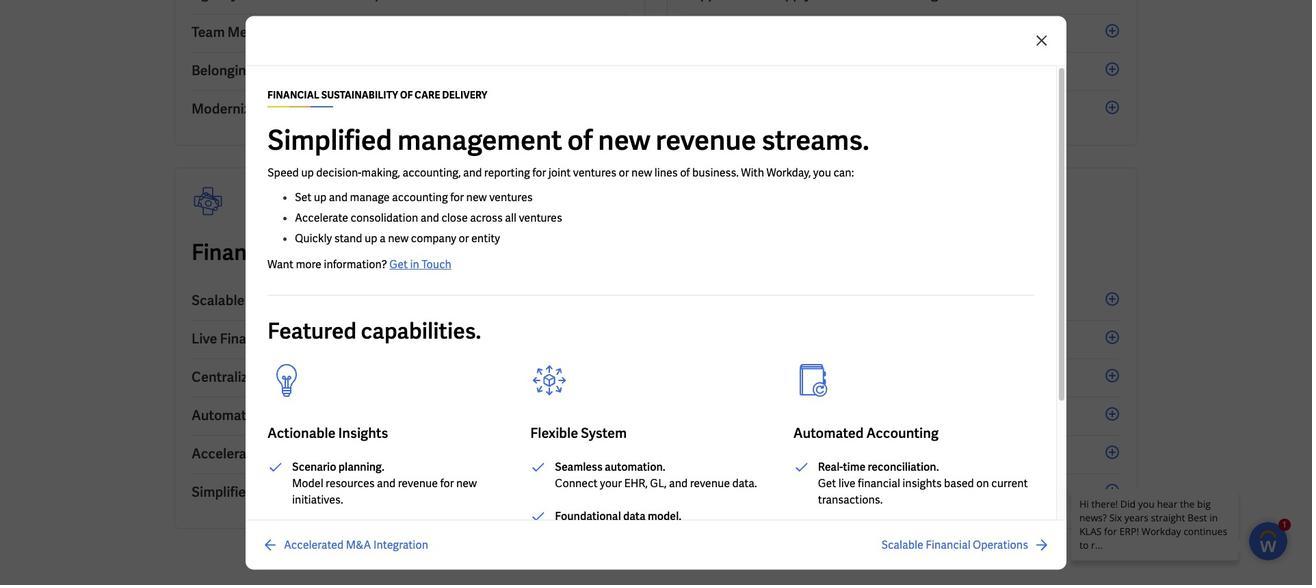 Task type: locate. For each thing, give the bounding box(es) containing it.
management inside button
[[805, 62, 888, 79]]

1 vertical spatial scalable financial operations
[[882, 537, 1029, 552]]

0 vertical spatial or
[[619, 165, 629, 179]]

accelerated
[[192, 445, 267, 463], [284, 537, 344, 552]]

2 vertical spatial up
[[365, 231, 378, 245]]

2 horizontal spatial service
[[859, 368, 906, 386]]

0 vertical spatial scalable
[[192, 292, 245, 309]]

get down "real-"
[[818, 476, 837, 490]]

0 horizontal spatial or
[[459, 231, 469, 245]]

1 horizontal spatial or
[[619, 165, 629, 179]]

1 vertical spatial operations
[[973, 537, 1029, 552]]

sustainability
[[286, 238, 423, 267]]

1 vertical spatial get
[[818, 476, 837, 490]]

1 vertical spatial accelerated m&a integration
[[284, 537, 428, 552]]

patient volumes and unit of service forecasting
[[684, 368, 982, 386]]

1 horizontal spatial scalable financial operations
[[882, 537, 1029, 552]]

revenue inside seamless automation. connect your ehr, gl, and revenue data.
[[690, 476, 730, 490]]

for inside "scenario planning. model resources and revenue for new initiatives."
[[440, 476, 454, 490]]

grants
[[266, 368, 308, 386]]

or
[[619, 165, 629, 179], [459, 231, 469, 245]]

modernized
[[192, 100, 266, 118]]

scenario planning. model resources and revenue for new initiatives.
[[292, 459, 477, 507]]

financial for leftmost scalable financial operations button
[[247, 292, 304, 309]]

care
[[452, 238, 499, 267], [684, 445, 714, 463], [684, 483, 714, 501]]

automated up "real-"
[[794, 424, 864, 441]]

delivery down all
[[503, 238, 585, 267]]

1 horizontal spatial delivery
[[503, 238, 585, 267]]

new inside "scenario planning. model resources and revenue for new initiatives."
[[456, 476, 477, 490]]

get left in
[[390, 257, 408, 271]]

1 horizontal spatial automated
[[794, 424, 864, 441]]

automated inside button
[[192, 407, 262, 424]]

simplified management of new revenue streams
[[192, 483, 497, 501]]

1 horizontal spatial get
[[818, 476, 837, 490]]

team member experience and well-being
[[192, 23, 448, 41]]

0 horizontal spatial simplified
[[192, 483, 254, 501]]

0 horizontal spatial scalable financial operations button
[[192, 283, 628, 321]]

0 horizontal spatial scalable
[[192, 292, 245, 309]]

accounting
[[867, 424, 939, 441]]

support
[[405, 407, 456, 424]]

service inside patient volumes and unit of service forecasting button
[[859, 368, 906, 386]]

0 horizontal spatial service
[[290, 100, 336, 118]]

and right gl,
[[669, 476, 688, 490]]

care site, service line, and joint venture performance button
[[684, 474, 1121, 512]]

0 vertical spatial up
[[301, 165, 314, 179]]

company
[[411, 231, 457, 245]]

0 horizontal spatial insights
[[279, 330, 329, 348]]

simplified for simplified management of new revenue streams
[[192, 483, 254, 501]]

and down management
[[463, 165, 482, 179]]

streams.
[[762, 122, 870, 157]]

service inside care site, service line, and joint venture performance button
[[747, 483, 793, 501]]

quickly
[[295, 231, 332, 245]]

integration down simplified management of new revenue streams button
[[374, 537, 428, 552]]

1 vertical spatial scalable
[[882, 537, 924, 552]]

0 vertical spatial operations
[[307, 292, 376, 309]]

connect
[[555, 476, 598, 490]]

scalable financial operations down the performance
[[882, 537, 1029, 552]]

integration
[[304, 445, 374, 463], [374, 537, 428, 552]]

and left unit
[[788, 368, 812, 386]]

up for set
[[314, 190, 327, 204]]

1 vertical spatial accelerated m&a integration button
[[262, 537, 428, 553]]

centralized
[[192, 368, 263, 386]]

and inside "scenario planning. model resources and revenue for new initiatives."
[[377, 476, 396, 490]]

1 vertical spatial simplified
[[192, 483, 254, 501]]

1 vertical spatial scalable financial operations button
[[882, 537, 1051, 553]]

or left entity
[[459, 231, 469, 245]]

up right set
[[314, 190, 327, 204]]

0 vertical spatial get
[[390, 257, 408, 271]]

insights up centralized grants management
[[279, 330, 329, 348]]

1 horizontal spatial insights
[[338, 424, 388, 441]]

1 vertical spatial care
[[684, 445, 714, 463]]

2 vertical spatial care
[[684, 483, 714, 501]]

speed
[[268, 165, 299, 179]]

scalable financial operations inside simplified management of new revenue streams. dialog
[[882, 537, 1029, 552]]

and down "real-"
[[828, 483, 851, 501]]

accelerated m&a integration
[[192, 445, 374, 463], [284, 537, 428, 552]]

simplified inside dialog
[[268, 122, 392, 157]]

0 horizontal spatial get
[[390, 257, 408, 271]]

of for delivery
[[427, 238, 447, 267]]

delivery down drive
[[339, 100, 390, 118]]

1 vertical spatial m&a
[[346, 537, 371, 552]]

service right unit
[[859, 368, 906, 386]]

belonging
[[192, 62, 254, 79]]

of right in
[[427, 238, 447, 267]]

accelerated m&a integration button
[[192, 436, 628, 474], [262, 537, 428, 553]]

m&a down actionable
[[270, 445, 302, 463]]

forecasting
[[908, 368, 982, 386]]

0 horizontal spatial operations
[[307, 292, 376, 309]]

up right speed
[[301, 165, 314, 179]]

service right hr
[[290, 100, 336, 118]]

financial
[[858, 476, 901, 490]]

scalable financial operations button down in
[[192, 283, 628, 321]]

scalable
[[192, 292, 245, 309], [882, 537, 924, 552]]

hr
[[269, 100, 287, 118]]

accelerate
[[295, 210, 348, 225]]

1 horizontal spatial m&a
[[346, 537, 371, 552]]

1 horizontal spatial operations
[[973, 537, 1029, 552]]

0 vertical spatial simplified
[[268, 122, 392, 157]]

a
[[380, 231, 386, 245]]

ventures right all
[[519, 210, 562, 225]]

simplified management of new revenue streams.
[[268, 122, 870, 157]]

and down planning.
[[377, 476, 396, 490]]

0 vertical spatial insights
[[279, 330, 329, 348]]

1 horizontal spatial team
[[717, 445, 750, 463]]

1 vertical spatial management
[[311, 368, 394, 386]]

get
[[390, 257, 408, 271], [818, 476, 837, 490]]

simplified inside button
[[192, 483, 254, 501]]

integration down actionable insights
[[304, 445, 374, 463]]

of up speed up decision-making, accounting, and reporting for joint ventures or new lines of business. with workday, you can:
[[568, 122, 593, 157]]

1 vertical spatial for
[[450, 190, 464, 204]]

1 horizontal spatial scalable
[[882, 537, 924, 552]]

financial sustainability  of care delivery
[[192, 238, 585, 267]]

1 horizontal spatial service
[[747, 483, 793, 501]]

scalable down care site, service line, and joint venture performance button
[[882, 537, 924, 552]]

simplified management of new revenue streams button
[[192, 474, 628, 512]]

revenue right 'new'
[[398, 476, 438, 490]]

revenue up business.
[[656, 122, 757, 157]]

0 horizontal spatial scalable financial operations
[[192, 292, 376, 309]]

and left audit
[[342, 407, 366, 424]]

0 vertical spatial scalable financial operations
[[192, 292, 376, 309]]

belonging and diversity to drive health equity
[[192, 62, 477, 79]]

get in touch link
[[390, 257, 452, 271]]

up left a
[[365, 231, 378, 245]]

0 vertical spatial scalable financial operations button
[[192, 283, 628, 321]]

insights
[[903, 476, 942, 490]]

insights
[[279, 330, 329, 348], [338, 424, 388, 441]]

1 vertical spatial or
[[459, 231, 469, 245]]

delivery
[[339, 100, 390, 118], [503, 238, 585, 267]]

2 vertical spatial service
[[747, 483, 793, 501]]

1 vertical spatial up
[[314, 190, 327, 204]]

accelerated m&a integration down simplified management of new revenue streams
[[284, 537, 428, 552]]

1 horizontal spatial simplified
[[268, 122, 392, 157]]

financial inside simplified management of new revenue streams. dialog
[[926, 537, 971, 552]]

operations down information?
[[307, 292, 376, 309]]

0 horizontal spatial automated
[[192, 407, 262, 424]]

scalable inside simplified management of new revenue streams. dialog
[[882, 537, 924, 552]]

ventures right joint
[[573, 165, 617, 179]]

scalable financial operations button inside simplified management of new revenue streams. dialog
[[882, 537, 1051, 553]]

lines
[[655, 165, 678, 179]]

care for care site, service line, and joint venture performance
[[684, 483, 714, 501]]

simplified for simplified management of new revenue streams.
[[268, 122, 392, 157]]

service right the site,
[[747, 483, 793, 501]]

modeling
[[852, 292, 910, 309]]

0 horizontal spatial delivery
[[339, 100, 390, 118]]

team up belonging
[[192, 23, 225, 41]]

accelerated m&a integration down actionable
[[192, 445, 374, 463]]

service inside modernized hr service delivery button
[[290, 100, 336, 118]]

scalable financial operations button
[[192, 283, 628, 321], [882, 537, 1051, 553]]

automated down the centralized
[[192, 407, 262, 424]]

live financial insights button
[[192, 321, 628, 359]]

team member experience and well-being button
[[192, 14, 628, 53]]

accelerated m&a integration button down simplified management of new revenue streams
[[262, 537, 428, 553]]

1 vertical spatial accelerated
[[284, 537, 344, 552]]

2 vertical spatial management
[[257, 483, 340, 501]]

care team productivity button
[[684, 436, 1121, 474]]

for inside set up and manage accounting for new ventures accelerate consolidation and close across all ventures quickly stand up a new company or entity
[[450, 190, 464, 204]]

seamless
[[555, 459, 603, 474]]

and inside seamless automation. connect your ehr, gl, and revenue data.
[[669, 476, 688, 490]]

joint
[[854, 483, 886, 501]]

diversity
[[283, 62, 338, 79]]

0 horizontal spatial m&a
[[270, 445, 302, 463]]

automated
[[192, 407, 262, 424], [794, 424, 864, 441]]

insights inside simplified management of new revenue streams. dialog
[[338, 424, 388, 441]]

operations down the performance
[[973, 537, 1029, 552]]

sustainability
[[321, 88, 398, 101]]

consolidation
[[351, 210, 418, 225]]

scalable for leftmost scalable financial operations button
[[192, 292, 245, 309]]

2 vertical spatial for
[[440, 476, 454, 490]]

or left lines
[[619, 165, 629, 179]]

management
[[805, 62, 888, 79], [311, 368, 394, 386], [257, 483, 340, 501]]

operations inside simplified management of new revenue streams. dialog
[[973, 537, 1029, 552]]

proactive contract management
[[684, 62, 888, 79]]

of
[[400, 88, 413, 101]]

performance
[[940, 483, 1021, 501]]

operations for scalable financial operations button in simplified management of new revenue streams. dialog
[[973, 537, 1029, 552]]

ehr,
[[625, 476, 648, 490]]

patient
[[684, 368, 729, 386]]

2 vertical spatial ventures
[[519, 210, 562, 225]]

ventures up all
[[490, 190, 533, 204]]

of left 'new'
[[342, 483, 355, 501]]

health
[[393, 62, 434, 79]]

revenue left data. on the bottom
[[690, 476, 730, 490]]

insights up planning.
[[338, 424, 388, 441]]

0 vertical spatial service
[[290, 100, 336, 118]]

scalable financial operations
[[192, 292, 376, 309], [882, 537, 1029, 552]]

scalable up live
[[192, 292, 245, 309]]

care
[[415, 88, 440, 101]]

being
[[412, 23, 448, 41]]

new
[[598, 122, 651, 157], [632, 165, 652, 179], [467, 190, 487, 204], [388, 231, 409, 245], [456, 476, 477, 490]]

scalable financial operations button down the performance
[[882, 537, 1051, 553]]

ventures
[[573, 165, 617, 179], [490, 190, 533, 204], [519, 210, 562, 225]]

0 vertical spatial delivery
[[339, 100, 390, 118]]

m&a down 'new'
[[346, 537, 371, 552]]

real-time reconciliation. get live financial insights based on current transactions.
[[818, 459, 1028, 507]]

reporting
[[484, 165, 530, 179]]

want
[[268, 257, 294, 271]]

0 vertical spatial accelerated
[[192, 445, 267, 463]]

live
[[839, 476, 856, 490]]

1 horizontal spatial accelerated
[[284, 537, 344, 552]]

management inside 'button'
[[311, 368, 394, 386]]

gl,
[[650, 476, 667, 490]]

and
[[355, 23, 378, 41], [257, 62, 280, 79], [463, 165, 482, 179], [329, 190, 348, 204], [421, 210, 439, 225], [788, 368, 812, 386], [342, 407, 366, 424], [377, 476, 396, 490], [669, 476, 688, 490], [828, 483, 851, 501]]

team up data. on the bottom
[[717, 445, 750, 463]]

equity
[[437, 62, 477, 79]]

automated inside simplified management of new revenue streams. dialog
[[794, 424, 864, 441]]

workday,
[[767, 165, 811, 179]]

simplified management of new revenue streams. dialog
[[0, 0, 1313, 585]]

flexible system
[[531, 424, 627, 441]]

0 vertical spatial team
[[192, 23, 225, 41]]

0 vertical spatial care
[[452, 238, 499, 267]]

scalable financial operations down want
[[192, 292, 376, 309]]

venture
[[889, 483, 938, 501]]

revenue inside "scenario planning. model resources and revenue for new initiatives."
[[398, 476, 438, 490]]

get inside real-time reconciliation. get live financial insights based on current transactions.
[[818, 476, 837, 490]]

of right unit
[[844, 368, 857, 386]]

1 vertical spatial delivery
[[503, 238, 585, 267]]

1 vertical spatial insights
[[338, 424, 388, 441]]

0 vertical spatial management
[[805, 62, 888, 79]]

experience
[[283, 23, 352, 41]]

1 vertical spatial integration
[[374, 537, 428, 552]]

1 horizontal spatial scalable financial operations button
[[882, 537, 1051, 553]]

1 vertical spatial service
[[859, 368, 906, 386]]

accelerated m&a integration button up revenue
[[192, 436, 628, 474]]



Task type: vqa. For each thing, say whether or not it's contained in the screenshot.
right the work
no



Task type: describe. For each thing, give the bounding box(es) containing it.
automated for automated accounting
[[794, 424, 864, 441]]

0 vertical spatial accelerated m&a integration
[[192, 445, 374, 463]]

scenario
[[292, 459, 336, 474]]

live financial insights
[[192, 330, 329, 348]]

set up and manage accounting for new ventures accelerate consolidation and close across all ventures quickly stand up a new company or entity
[[295, 190, 562, 245]]

to
[[341, 62, 354, 79]]

get for in
[[390, 257, 408, 271]]

management for proactive contract management
[[805, 62, 888, 79]]

up for speed
[[301, 165, 314, 179]]

proactive contract management button
[[684, 53, 1121, 91]]

accelerated inside simplified management of new revenue streams. dialog
[[284, 537, 344, 552]]

close
[[442, 210, 468, 225]]

all
[[505, 210, 517, 225]]

delivery inside modernized hr service delivery button
[[339, 100, 390, 118]]

belonging and diversity to drive health equity button
[[192, 53, 628, 91]]

0 vertical spatial for
[[533, 165, 546, 179]]

more
[[296, 257, 322, 271]]

your
[[600, 476, 622, 490]]

live
[[192, 330, 217, 348]]

service for line,
[[747, 483, 793, 501]]

or inside set up and manage accounting for new ventures accelerate consolidation and close across all ventures quickly stand up a new company or entity
[[459, 231, 469, 245]]

and up "company"
[[421, 210, 439, 225]]

line,
[[796, 483, 825, 501]]

and down decision-
[[329, 190, 348, 204]]

get for live
[[818, 476, 837, 490]]

resources
[[326, 476, 375, 490]]

0 horizontal spatial accelerated
[[192, 445, 267, 463]]

foundational
[[555, 509, 621, 523]]

automation.
[[605, 459, 666, 474]]

foundational data model.
[[555, 509, 682, 523]]

0 vertical spatial m&a
[[270, 445, 302, 463]]

featured
[[268, 316, 357, 345]]

data.
[[733, 476, 757, 490]]

set
[[295, 190, 312, 204]]

system
[[581, 424, 627, 441]]

management
[[398, 122, 562, 157]]

0 horizontal spatial team
[[192, 23, 225, 41]]

care for care team productivity
[[684, 445, 714, 463]]

streams
[[445, 483, 497, 501]]

transactions.
[[818, 492, 883, 507]]

of for revenue
[[568, 122, 593, 157]]

integration inside simplified management of new revenue streams. dialog
[[374, 537, 428, 552]]

insights inside button
[[279, 330, 329, 348]]

driver-
[[769, 292, 811, 309]]

prepackaged driver-based modeling button
[[684, 283, 1121, 321]]

and left well- at the left top of the page
[[355, 23, 378, 41]]

modernized hr service delivery
[[192, 100, 390, 118]]

want more information? get in touch
[[268, 257, 452, 271]]

data
[[624, 509, 646, 523]]

management inside button
[[257, 483, 340, 501]]

1 vertical spatial team
[[717, 445, 750, 463]]

centralized grants management
[[192, 368, 394, 386]]

initiatives.
[[292, 492, 343, 507]]

1 vertical spatial ventures
[[490, 190, 533, 204]]

and up financial
[[257, 62, 280, 79]]

delivery
[[442, 88, 488, 101]]

actionable
[[268, 424, 336, 441]]

you
[[814, 165, 832, 179]]

speed up decision-making, accounting, and reporting for joint ventures or new lines of business. with workday, you can:
[[268, 165, 854, 179]]

time
[[843, 459, 866, 474]]

accelerated m&a integration inside simplified management of new revenue streams. dialog
[[284, 537, 428, 552]]

joint
[[549, 165, 571, 179]]

0 vertical spatial ventures
[[573, 165, 617, 179]]

accounting
[[392, 190, 448, 204]]

actionable insights
[[268, 424, 388, 441]]

centralized grants management button
[[192, 359, 628, 398]]

planning.
[[339, 459, 385, 474]]

entity
[[472, 231, 500, 245]]

business.
[[693, 165, 739, 179]]

0 vertical spatial accelerated m&a integration button
[[192, 436, 628, 474]]

financial for live financial insights button
[[220, 330, 276, 348]]

0 vertical spatial integration
[[304, 445, 374, 463]]

unit
[[815, 368, 841, 386]]

automated for automated compliance and audit support
[[192, 407, 262, 424]]

site,
[[717, 483, 744, 501]]

automated compliance and audit support button
[[192, 398, 628, 436]]

in
[[410, 257, 419, 271]]

information?
[[324, 257, 387, 271]]

scalable financial operations for scalable financial operations button in simplified management of new revenue streams. dialog
[[882, 537, 1029, 552]]

automated accounting
[[794, 424, 939, 441]]

can:
[[834, 165, 854, 179]]

patient volumes and unit of service forecasting button
[[684, 359, 1121, 398]]

service for delivery
[[290, 100, 336, 118]]

revenue
[[389, 483, 443, 501]]

m&a inside simplified management of new revenue streams. dialog
[[346, 537, 371, 552]]

stand
[[334, 231, 362, 245]]

care team productivity
[[684, 445, 829, 463]]

modernized hr service delivery button
[[192, 91, 628, 129]]

based
[[945, 476, 975, 490]]

management for centralized grants management
[[311, 368, 394, 386]]

member
[[228, 23, 280, 41]]

audit
[[368, 407, 403, 424]]

volumes
[[732, 368, 786, 386]]

seamless automation. connect your ehr, gl, and revenue data.
[[555, 459, 757, 490]]

flexible
[[531, 424, 578, 441]]

financial sustainability of care delivery
[[268, 88, 488, 101]]

scalable financial operations for leftmost scalable financial operations button
[[192, 292, 376, 309]]

scalable for scalable financial operations button in simplified management of new revenue streams. dialog
[[882, 537, 924, 552]]

on
[[977, 476, 990, 490]]

of for revenue
[[342, 483, 355, 501]]

capabilities.
[[361, 316, 481, 345]]

decision-
[[316, 165, 362, 179]]

current
[[992, 476, 1028, 490]]

of right lines
[[680, 165, 690, 179]]

accounting,
[[403, 165, 461, 179]]

financial for scalable financial operations button in simplified management of new revenue streams. dialog
[[926, 537, 971, 552]]

across
[[470, 210, 503, 225]]

based
[[811, 292, 849, 309]]

operations for leftmost scalable financial operations button
[[307, 292, 376, 309]]

prepackaged driver-based modeling
[[684, 292, 910, 309]]

well-
[[381, 23, 412, 41]]

real-
[[818, 459, 843, 474]]



